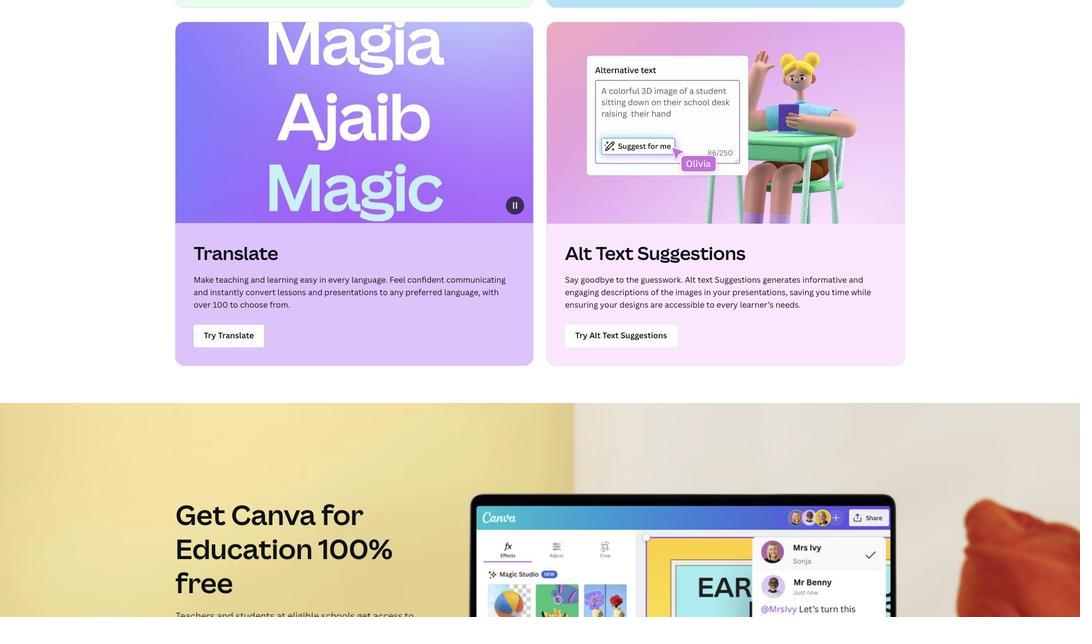 Task type: vqa. For each thing, say whether or not it's contained in the screenshot.
the with
yes



Task type: locate. For each thing, give the bounding box(es) containing it.
0 horizontal spatial in
[[319, 274, 326, 285]]

saving
[[790, 287, 814, 297]]

from.
[[270, 299, 290, 310]]

in
[[319, 274, 326, 285], [704, 287, 711, 297]]

1 vertical spatial every
[[717, 299, 738, 310]]

to down text
[[707, 299, 715, 310]]

1 horizontal spatial the
[[661, 287, 674, 297]]

suggestions up presentations, in the right top of the page
[[715, 274, 761, 285]]

0 vertical spatial alt
[[565, 241, 592, 265]]

convert
[[246, 287, 276, 297]]

time
[[832, 287, 849, 297]]

you
[[816, 287, 830, 297]]

with
[[482, 287, 499, 297]]

make teaching and learning easy in every language. feel confident communicating and instantly convert lessons and presentations to any preferred language, with over 100 to choose from.
[[194, 274, 506, 310]]

1 horizontal spatial every
[[717, 299, 738, 310]]

and
[[251, 274, 265, 285], [849, 274, 864, 285], [194, 287, 208, 297], [308, 287, 323, 297]]

suggestions
[[638, 241, 746, 265], [715, 274, 761, 285]]

0 horizontal spatial alt
[[565, 241, 592, 265]]

your right images
[[713, 287, 731, 297]]

alt inside the say goodbye to the guesswork. alt text suggestions generates informative and engaging descriptions of the images in your presentations, saving you time while ensuring your designs are accessible to every learner's needs.
[[685, 274, 696, 285]]

0 vertical spatial your
[[713, 287, 731, 297]]

0 vertical spatial every
[[328, 274, 350, 285]]

every up "presentations"
[[328, 274, 350, 285]]

every left learner's
[[717, 299, 738, 310]]

in inside the say goodbye to the guesswork. alt text suggestions generates informative and engaging descriptions of the images in your presentations, saving you time while ensuring your designs are accessible to every learner's needs.
[[704, 287, 711, 297]]

canva
[[231, 497, 316, 533]]

descriptions
[[601, 287, 649, 297]]

say
[[565, 274, 579, 285]]

confident
[[407, 274, 445, 285]]

the right the of
[[661, 287, 674, 297]]

to left any
[[380, 287, 388, 297]]

0 vertical spatial in
[[319, 274, 326, 285]]

0 vertical spatial suggestions
[[638, 241, 746, 265]]

1 vertical spatial suggestions
[[715, 274, 761, 285]]

preferred
[[406, 287, 442, 297]]

and up while
[[849, 274, 864, 285]]

1 vertical spatial the
[[661, 287, 674, 297]]

0 horizontal spatial every
[[328, 274, 350, 285]]

alt
[[565, 241, 592, 265], [685, 274, 696, 285]]

for
[[321, 497, 364, 533]]

alt up 'say' in the right of the page
[[565, 241, 592, 265]]

every inside make teaching and learning easy in every language. feel confident communicating and instantly convert lessons and presentations to any preferred language, with over 100 to choose from.
[[328, 274, 350, 285]]

every
[[328, 274, 350, 285], [717, 299, 738, 310]]

instantly
[[210, 287, 244, 297]]

1 horizontal spatial alt
[[685, 274, 696, 285]]

informative
[[803, 274, 847, 285]]

the
[[626, 274, 639, 285], [661, 287, 674, 297]]

are
[[651, 299, 663, 310]]

get canva for education 100% free
[[176, 497, 393, 602]]

1 vertical spatial your
[[600, 299, 618, 310]]

ensuring
[[565, 299, 598, 310]]

your down descriptions
[[600, 299, 618, 310]]

guesswork.
[[641, 274, 683, 285]]

in right "easy"
[[319, 274, 326, 285]]

make
[[194, 274, 214, 285]]

1 vertical spatial alt
[[685, 274, 696, 285]]

goodbye
[[581, 274, 614, 285]]

alt up images
[[685, 274, 696, 285]]

in down text
[[704, 287, 711, 297]]

text
[[698, 274, 713, 285]]

1 vertical spatial in
[[704, 287, 711, 297]]

over
[[194, 299, 211, 310]]

accessible
[[665, 299, 705, 310]]

0 vertical spatial the
[[626, 274, 639, 285]]

lessons
[[278, 287, 306, 297]]

to
[[616, 274, 624, 285], [380, 287, 388, 297], [230, 299, 238, 310], [707, 299, 715, 310]]

any
[[390, 287, 404, 297]]

1 horizontal spatial in
[[704, 287, 711, 297]]

and up the over
[[194, 287, 208, 297]]

the up descriptions
[[626, 274, 639, 285]]

100%
[[318, 531, 393, 568]]

and up "convert"
[[251, 274, 265, 285]]

your
[[713, 287, 731, 297], [600, 299, 618, 310]]

suggestions up text
[[638, 241, 746, 265]]

teaching
[[216, 274, 249, 285]]

0 horizontal spatial your
[[600, 299, 618, 310]]



Task type: describe. For each thing, give the bounding box(es) containing it.
while
[[851, 287, 871, 297]]

designs
[[620, 299, 649, 310]]

communicating
[[446, 274, 506, 285]]

learning
[[267, 274, 298, 285]]

100
[[213, 299, 228, 310]]

0 horizontal spatial the
[[626, 274, 639, 285]]

in inside make teaching and learning easy in every language. feel confident communicating and instantly convert lessons and presentations to any preferred language, with over 100 to choose from.
[[319, 274, 326, 285]]

engaging
[[565, 287, 599, 297]]

learner's
[[740, 299, 774, 310]]

text
[[596, 241, 634, 265]]

translate
[[194, 241, 278, 265]]

presentations,
[[733, 287, 788, 297]]

to right 100
[[230, 299, 238, 310]]

alt text suggestions
[[565, 241, 746, 265]]

language.
[[352, 274, 388, 285]]

and inside the say goodbye to the guesswork. alt text suggestions generates informative and engaging descriptions of the images in your presentations, saving you time while ensuring your designs are accessible to every learner's needs.
[[849, 274, 864, 285]]

suggestions inside the say goodbye to the guesswork. alt text suggestions generates informative and engaging descriptions of the images in your presentations, saving you time while ensuring your designs are accessible to every learner's needs.
[[715, 274, 761, 285]]

images
[[676, 287, 702, 297]]

of
[[651, 287, 659, 297]]

presentations
[[325, 287, 378, 297]]

to up descriptions
[[616, 274, 624, 285]]

get
[[176, 497, 226, 533]]

1 horizontal spatial your
[[713, 287, 731, 297]]

feel
[[390, 274, 406, 285]]

education
[[176, 531, 313, 568]]

choose
[[240, 299, 268, 310]]

free
[[176, 565, 233, 602]]

easy
[[300, 274, 317, 285]]

language,
[[444, 287, 480, 297]]

needs.
[[776, 299, 801, 310]]

every inside the say goodbye to the guesswork. alt text suggestions generates informative and engaging descriptions of the images in your presentations, saving you time while ensuring your designs are accessible to every learner's needs.
[[717, 299, 738, 310]]

and down "easy"
[[308, 287, 323, 297]]

say goodbye to the guesswork. alt text suggestions generates informative and engaging descriptions of the images in your presentations, saving you time while ensuring your designs are accessible to every learner's needs.
[[565, 274, 871, 310]]

generates
[[763, 274, 801, 285]]



